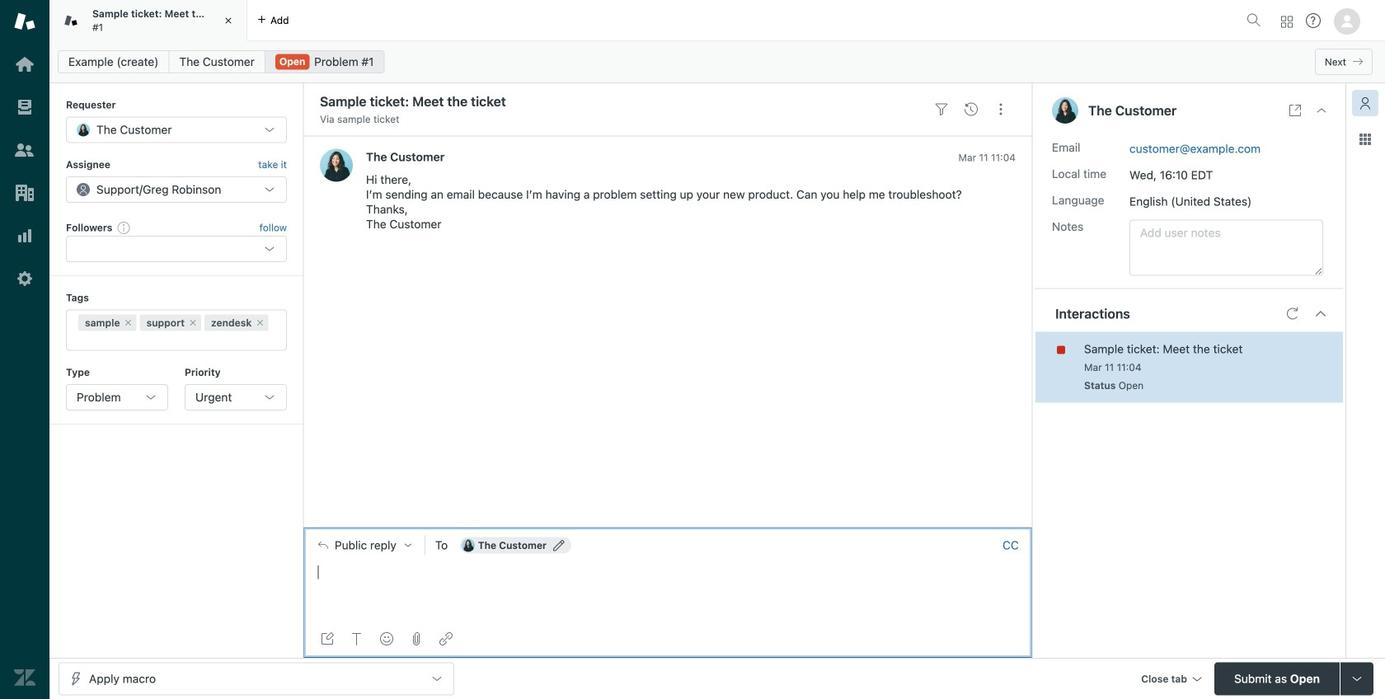 Task type: locate. For each thing, give the bounding box(es) containing it.
draft mode image
[[321, 632, 334, 646]]

info on adding followers image
[[117, 221, 131, 234]]

ticket actions image
[[994, 103, 1008, 116]]

organizations image
[[14, 182, 35, 204]]

main element
[[0, 0, 49, 699]]

zendesk support image
[[14, 11, 35, 32]]

0 horizontal spatial remove image
[[123, 318, 133, 328]]

views image
[[14, 96, 35, 118]]

close image
[[220, 12, 237, 29]]

get started image
[[14, 54, 35, 75]]

customer@example.com image
[[462, 539, 475, 552]]

close image
[[1315, 104, 1328, 117]]

secondary element
[[49, 45, 1385, 78]]

remove image
[[123, 318, 133, 328], [188, 318, 198, 328]]

zendesk image
[[14, 667, 35, 688]]

tab
[[49, 0, 247, 41]]

add attachment image
[[410, 632, 423, 646]]

tabs tab list
[[49, 0, 1240, 41]]

2 remove image from the left
[[188, 318, 198, 328]]

Mar 11 11:04 text field
[[959, 152, 1016, 163]]

view more details image
[[1289, 104, 1302, 117]]

1 horizontal spatial remove image
[[188, 318, 198, 328]]

admin image
[[14, 268, 35, 289]]

hide composer image
[[661, 521, 674, 534]]



Task type: describe. For each thing, give the bounding box(es) containing it.
Subject field
[[317, 92, 923, 111]]

Add user notes text field
[[1130, 220, 1323, 276]]

customers image
[[14, 139, 35, 161]]

zendesk products image
[[1281, 16, 1293, 28]]

apps image
[[1359, 133, 1372, 146]]

user image
[[1052, 97, 1079, 124]]

format text image
[[350, 632, 364, 646]]

insert emojis image
[[380, 632, 393, 646]]

filter image
[[935, 103, 948, 116]]

Mar 11 11:04 text field
[[1084, 362, 1142, 373]]

add link (cmd k) image
[[439, 632, 453, 646]]

remove image
[[255, 318, 265, 328]]

reporting image
[[14, 225, 35, 247]]

edit user image
[[553, 540, 565, 551]]

events image
[[965, 103, 978, 116]]

avatar image
[[320, 149, 353, 182]]

get help image
[[1306, 13, 1321, 28]]

Public reply composer text field
[[311, 563, 1025, 597]]

customer context image
[[1359, 96, 1372, 110]]

displays possible ticket submission types image
[[1351, 672, 1364, 686]]

1 remove image from the left
[[123, 318, 133, 328]]



